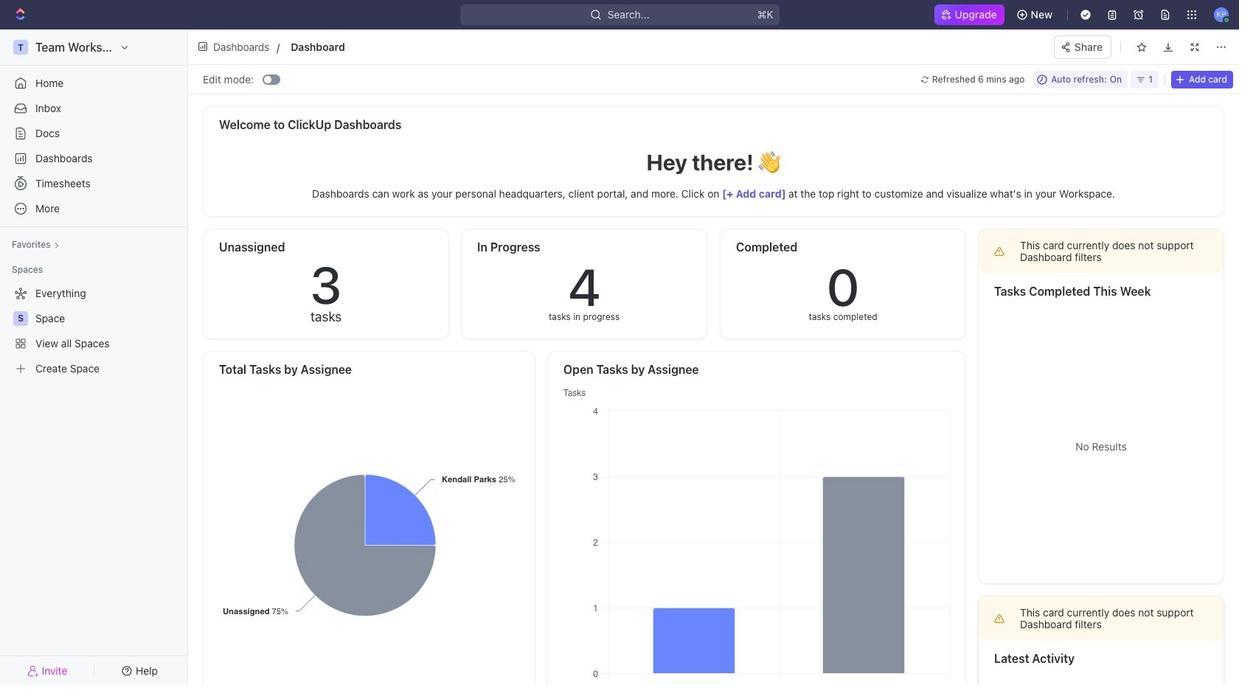 Task type: vqa. For each thing, say whether or not it's contained in the screenshot.
SIDEBAR navigation
yes



Task type: describe. For each thing, give the bounding box(es) containing it.
space, , element
[[13, 311, 28, 326]]



Task type: locate. For each thing, give the bounding box(es) containing it.
invite user image
[[27, 664, 39, 678]]

tree
[[6, 282, 181, 381]]

team workspace, , element
[[13, 40, 28, 55]]

sidebar navigation
[[0, 30, 191, 685]]

None text field
[[291, 38, 612, 56]]

tree inside sidebar navigation
[[6, 282, 181, 381]]



